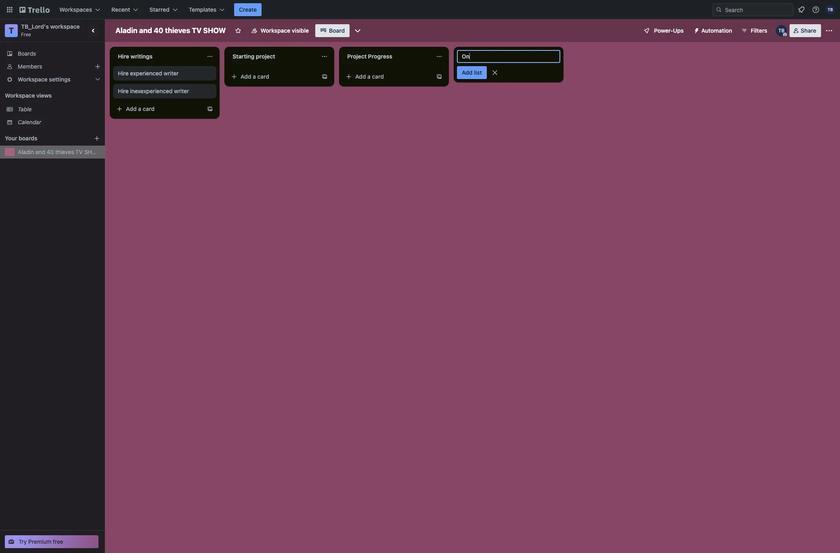 Task type: vqa. For each thing, say whether or not it's contained in the screenshot.
left 'Virtual Pet Game'
no



Task type: locate. For each thing, give the bounding box(es) containing it.
1 vertical spatial aladin
[[18, 149, 34, 156]]

card down project
[[258, 73, 269, 80]]

show down add board icon
[[84, 149, 102, 156]]

40 down starred
[[154, 26, 163, 35]]

writer
[[164, 70, 179, 77], [174, 88, 189, 95]]

and inside "aladin and 40 thieves tv show" text field
[[139, 26, 152, 35]]

0 vertical spatial aladin
[[116, 26, 138, 35]]

1 vertical spatial hire
[[118, 70, 129, 77]]

card
[[258, 73, 269, 80], [372, 73, 384, 80], [143, 105, 155, 112]]

40 down "your boards with 1 items" element
[[47, 149, 54, 156]]

add a card button
[[228, 70, 318, 83], [343, 70, 433, 83], [113, 103, 204, 116]]

hire for hire inexexperienced writer
[[118, 88, 129, 95]]

ups
[[673, 27, 684, 34]]

board
[[329, 27, 345, 34]]

aladin
[[116, 26, 138, 35], [18, 149, 34, 156]]

0 vertical spatial workspace
[[261, 27, 290, 34]]

1 vertical spatial and
[[35, 149, 45, 156]]

40 inside "link"
[[47, 149, 54, 156]]

hire
[[118, 53, 129, 60], [118, 70, 129, 77], [118, 88, 129, 95]]

1 vertical spatial create from template… image
[[207, 106, 213, 112]]

0 vertical spatial writer
[[164, 70, 179, 77]]

hire inside text field
[[118, 53, 129, 60]]

2 horizontal spatial add a card
[[355, 73, 384, 80]]

hire left writings
[[118, 53, 129, 60]]

writings
[[131, 53, 153, 60]]

0 horizontal spatial aladin
[[18, 149, 34, 156]]

1 horizontal spatial create from template… image
[[436, 74, 443, 80]]

and down "your boards with 1 items" element
[[35, 149, 45, 156]]

writer down hire experienced writer link
[[174, 88, 189, 95]]

Search field
[[723, 4, 793, 16]]

0 horizontal spatial 40
[[47, 149, 54, 156]]

workspace left visible
[[261, 27, 290, 34]]

1 vertical spatial thieves
[[55, 149, 74, 156]]

tv inside "link"
[[76, 149, 83, 156]]

card for writings
[[143, 105, 155, 112]]

card for progress
[[372, 73, 384, 80]]

2 vertical spatial hire
[[118, 88, 129, 95]]

hire left the inexexperienced in the top left of the page
[[118, 88, 129, 95]]

tyler black (tylerblack44) image
[[826, 5, 836, 15]]

1 horizontal spatial a
[[253, 73, 256, 80]]

add down starting
[[241, 73, 251, 80]]

0 vertical spatial and
[[139, 26, 152, 35]]

settings
[[49, 76, 71, 83]]

your boards with 1 items element
[[5, 134, 82, 143]]

2 horizontal spatial add a card button
[[343, 70, 433, 83]]

a down project progress
[[368, 73, 371, 80]]

0 horizontal spatial thieves
[[55, 149, 74, 156]]

your boards
[[5, 135, 37, 142]]

visible
[[292, 27, 309, 34]]

1 horizontal spatial aladin
[[116, 26, 138, 35]]

add down the inexexperienced in the top left of the page
[[126, 105, 137, 112]]

automation button
[[691, 24, 737, 37]]

0 horizontal spatial a
[[138, 105, 141, 112]]

0 vertical spatial 40
[[154, 26, 163, 35]]

0 vertical spatial create from template… image
[[436, 74, 443, 80]]

workspace inside workspace visible button
[[261, 27, 290, 34]]

and
[[139, 26, 152, 35], [35, 149, 45, 156]]

aladin and 40 thieves tv show link
[[18, 148, 102, 156]]

writer up "hire inexexperienced writer" link
[[164, 70, 179, 77]]

workspace for workspace views
[[5, 92, 35, 99]]

0 horizontal spatial create from template… image
[[207, 106, 213, 112]]

1 horizontal spatial 40
[[154, 26, 163, 35]]

starred button
[[145, 3, 182, 16]]

thieves down starred popup button
[[165, 26, 190, 35]]

experienced
[[130, 70, 162, 77]]

1 horizontal spatial add a card
[[241, 73, 269, 80]]

tv
[[192, 26, 202, 35], [76, 149, 83, 156]]

add a card button down starting project text field
[[228, 70, 318, 83]]

workspace settings
[[18, 76, 71, 83]]

aladin and 40 thieves tv show
[[116, 26, 226, 35], [18, 149, 102, 156]]

1 horizontal spatial thieves
[[165, 26, 190, 35]]

primary element
[[0, 0, 841, 19]]

thieves inside text field
[[165, 26, 190, 35]]

hire experienced writer link
[[118, 69, 212, 78]]

add a card
[[241, 73, 269, 80], [355, 73, 384, 80], [126, 105, 155, 112]]

40
[[154, 26, 163, 35], [47, 149, 54, 156]]

0 horizontal spatial show
[[84, 149, 102, 156]]

search image
[[716, 6, 723, 13]]

boards
[[18, 50, 36, 57]]

share
[[801, 27, 817, 34]]

1 vertical spatial workspace
[[18, 76, 48, 83]]

3 hire from the top
[[118, 88, 129, 95]]

Starting project text field
[[228, 50, 317, 63]]

Project Progress text field
[[343, 50, 431, 63]]

1 hire from the top
[[118, 53, 129, 60]]

add a card button down project progress text box
[[343, 70, 433, 83]]

card down the inexexperienced in the top left of the page
[[143, 105, 155, 112]]

a down the inexexperienced in the top left of the page
[[138, 105, 141, 112]]

add a card down the inexexperienced in the top left of the page
[[126, 105, 155, 112]]

1 vertical spatial aladin and 40 thieves tv show
[[18, 149, 102, 156]]

show down templates dropdown button
[[203, 26, 226, 35]]

and down starred
[[139, 26, 152, 35]]

writer for hire experienced writer
[[164, 70, 179, 77]]

this member is an admin of this board. image
[[784, 33, 787, 36]]

2 hire from the top
[[118, 70, 129, 77]]

0 vertical spatial hire
[[118, 53, 129, 60]]

1 vertical spatial 40
[[47, 149, 54, 156]]

aladin and 40 thieves tv show down starred popup button
[[116, 26, 226, 35]]

t link
[[5, 24, 18, 37]]

filters button
[[739, 24, 770, 37]]

workspaces button
[[55, 3, 105, 16]]

0 horizontal spatial card
[[143, 105, 155, 112]]

power-ups button
[[638, 24, 689, 37]]

starred
[[150, 6, 170, 13]]

add a card for project
[[241, 73, 269, 80]]

create from template… image
[[436, 74, 443, 80], [207, 106, 213, 112]]

boards
[[19, 135, 37, 142]]

1 horizontal spatial and
[[139, 26, 152, 35]]

add down project
[[355, 73, 366, 80]]

create from template… image for hire writings
[[207, 106, 213, 112]]

add
[[462, 69, 473, 76], [241, 73, 251, 80], [355, 73, 366, 80], [126, 105, 137, 112]]

1 horizontal spatial add a card button
[[228, 70, 318, 83]]

1 horizontal spatial tv
[[192, 26, 202, 35]]

0 vertical spatial aladin and 40 thieves tv show
[[116, 26, 226, 35]]

thieves
[[165, 26, 190, 35], [55, 149, 74, 156]]

1 vertical spatial tv
[[76, 149, 83, 156]]

0 notifications image
[[797, 5, 807, 15]]

workspace up table
[[5, 92, 35, 99]]

add for starting project
[[241, 73, 251, 80]]

add a card button for writings
[[113, 103, 204, 116]]

add a card down starting project
[[241, 73, 269, 80]]

hire experienced writer
[[118, 70, 179, 77]]

1 horizontal spatial card
[[258, 73, 269, 80]]

2 vertical spatial workspace
[[5, 92, 35, 99]]

show
[[203, 26, 226, 35], [84, 149, 102, 156]]

0 vertical spatial thieves
[[165, 26, 190, 35]]

add left list
[[462, 69, 473, 76]]

tv down templates
[[192, 26, 202, 35]]

1 vertical spatial writer
[[174, 88, 189, 95]]

hire inexexperienced writer link
[[118, 87, 212, 95]]

workspace for workspace visible
[[261, 27, 290, 34]]

Board name text field
[[111, 24, 230, 37]]

aladin down boards
[[18, 149, 34, 156]]

hire down hire writings
[[118, 70, 129, 77]]

a for writings
[[138, 105, 141, 112]]

power-
[[655, 27, 673, 34]]

0 vertical spatial tv
[[192, 26, 202, 35]]

recent button
[[107, 3, 143, 16]]

calendar link
[[18, 118, 100, 126]]

workspace down the "members"
[[18, 76, 48, 83]]

add a card button down hire inexexperienced writer at the top left of page
[[113, 103, 204, 116]]

tv down calendar link
[[76, 149, 83, 156]]

aladin and 40 thieves tv show inside text field
[[116, 26, 226, 35]]

2 horizontal spatial card
[[372, 73, 384, 80]]

hire for hire experienced writer
[[118, 70, 129, 77]]

open information menu image
[[812, 6, 820, 14]]

inexexperienced
[[130, 88, 173, 95]]

0 vertical spatial show
[[203, 26, 226, 35]]

1 vertical spatial show
[[84, 149, 102, 156]]

workspace visible button
[[246, 24, 314, 37]]

1 horizontal spatial show
[[203, 26, 226, 35]]

0 horizontal spatial tv
[[76, 149, 83, 156]]

0 horizontal spatial add a card
[[126, 105, 155, 112]]

0 horizontal spatial and
[[35, 149, 45, 156]]

aladin down 'recent' popup button
[[116, 26, 138, 35]]

add a card down project progress
[[355, 73, 384, 80]]

a
[[253, 73, 256, 80], [368, 73, 371, 80], [138, 105, 141, 112]]

card down progress
[[372, 73, 384, 80]]

workspace
[[261, 27, 290, 34], [18, 76, 48, 83], [5, 92, 35, 99]]

thieves down "your boards with 1 items" element
[[55, 149, 74, 156]]

2 horizontal spatial a
[[368, 73, 371, 80]]

add a card for progress
[[355, 73, 384, 80]]

workspace inside workspace settings popup button
[[18, 76, 48, 83]]

filters
[[751, 27, 768, 34]]

list
[[474, 69, 482, 76]]

workspace views
[[5, 92, 52, 99]]

a down starting project
[[253, 73, 256, 80]]

1 horizontal spatial aladin and 40 thieves tv show
[[116, 26, 226, 35]]

aladin and 40 thieves tv show down "your boards with 1 items" element
[[18, 149, 102, 156]]

create button
[[234, 3, 262, 16]]

0 horizontal spatial add a card button
[[113, 103, 204, 116]]

card for project
[[258, 73, 269, 80]]



Task type: describe. For each thing, give the bounding box(es) containing it.
show inside aladin and 40 thieves tv show "link"
[[84, 149, 102, 156]]

automation
[[702, 27, 733, 34]]

add list button
[[457, 66, 487, 79]]

workspace visible
[[261, 27, 309, 34]]

free
[[53, 539, 63, 546]]

add a card button for project
[[228, 70, 318, 83]]

workspace settings button
[[0, 73, 105, 86]]

tb_lord's workspace link
[[21, 23, 80, 30]]

add for hire writings
[[126, 105, 137, 112]]

Enter list title… text field
[[457, 50, 561, 63]]

tv inside text field
[[192, 26, 202, 35]]

recent
[[112, 6, 130, 13]]

workspace
[[50, 23, 80, 30]]

add list
[[462, 69, 482, 76]]

project
[[256, 53, 275, 60]]

star or unstar board image
[[235, 27, 241, 34]]

try
[[19, 539, 27, 546]]

premium
[[28, 539, 51, 546]]

0 horizontal spatial aladin and 40 thieves tv show
[[18, 149, 102, 156]]

share button
[[790, 24, 822, 37]]

back to home image
[[19, 3, 50, 16]]

create
[[239, 6, 257, 13]]

templates
[[189, 6, 217, 13]]

aladin inside "aladin and 40 thieves tv show" text field
[[116, 26, 138, 35]]

add inside button
[[462, 69, 473, 76]]

starting project
[[233, 53, 275, 60]]

your
[[5, 135, 17, 142]]

board link
[[316, 24, 350, 37]]

add a card for writings
[[126, 105, 155, 112]]

workspace for workspace settings
[[18, 76, 48, 83]]

create from template… image for project progress
[[436, 74, 443, 80]]

free
[[21, 32, 31, 38]]

create from template… image
[[322, 74, 328, 80]]

thieves inside "link"
[[55, 149, 74, 156]]

hire for hire writings
[[118, 53, 129, 60]]

t
[[9, 26, 14, 35]]

power-ups
[[655, 27, 684, 34]]

aladin inside aladin and 40 thieves tv show "link"
[[18, 149, 34, 156]]

progress
[[368, 53, 393, 60]]

and inside aladin and 40 thieves tv show "link"
[[35, 149, 45, 156]]

calendar
[[18, 119, 41, 126]]

hire writings
[[118, 53, 153, 60]]

add for project progress
[[355, 73, 366, 80]]

sm image
[[691, 24, 702, 36]]

a for project
[[253, 73, 256, 80]]

tb_lord (tylerblack44) image
[[776, 25, 788, 36]]

starting
[[233, 53, 255, 60]]

workspace navigation collapse icon image
[[88, 25, 99, 36]]

table link
[[18, 105, 100, 114]]

add board image
[[94, 135, 100, 142]]

customize views image
[[354, 27, 362, 35]]

table
[[18, 106, 32, 113]]

members link
[[0, 60, 105, 73]]

views
[[36, 92, 52, 99]]

members
[[18, 63, 42, 70]]

a for progress
[[368, 73, 371, 80]]

tb_lord's
[[21, 23, 49, 30]]

tb_lord's workspace free
[[21, 23, 80, 38]]

try premium free
[[19, 539, 63, 546]]

Hire writings text field
[[113, 50, 202, 63]]

add a card button for progress
[[343, 70, 433, 83]]

show menu image
[[826, 27, 834, 35]]

templates button
[[184, 3, 229, 16]]

cancel list editing image
[[491, 69, 499, 77]]

try premium free button
[[5, 536, 99, 549]]

40 inside text field
[[154, 26, 163, 35]]

boards link
[[0, 47, 105, 60]]

hire inexexperienced writer
[[118, 88, 189, 95]]

show inside "aladin and 40 thieves tv show" text field
[[203, 26, 226, 35]]

writer for hire inexexperienced writer
[[174, 88, 189, 95]]

project progress
[[347, 53, 393, 60]]

workspaces
[[59, 6, 92, 13]]

project
[[347, 53, 367, 60]]



